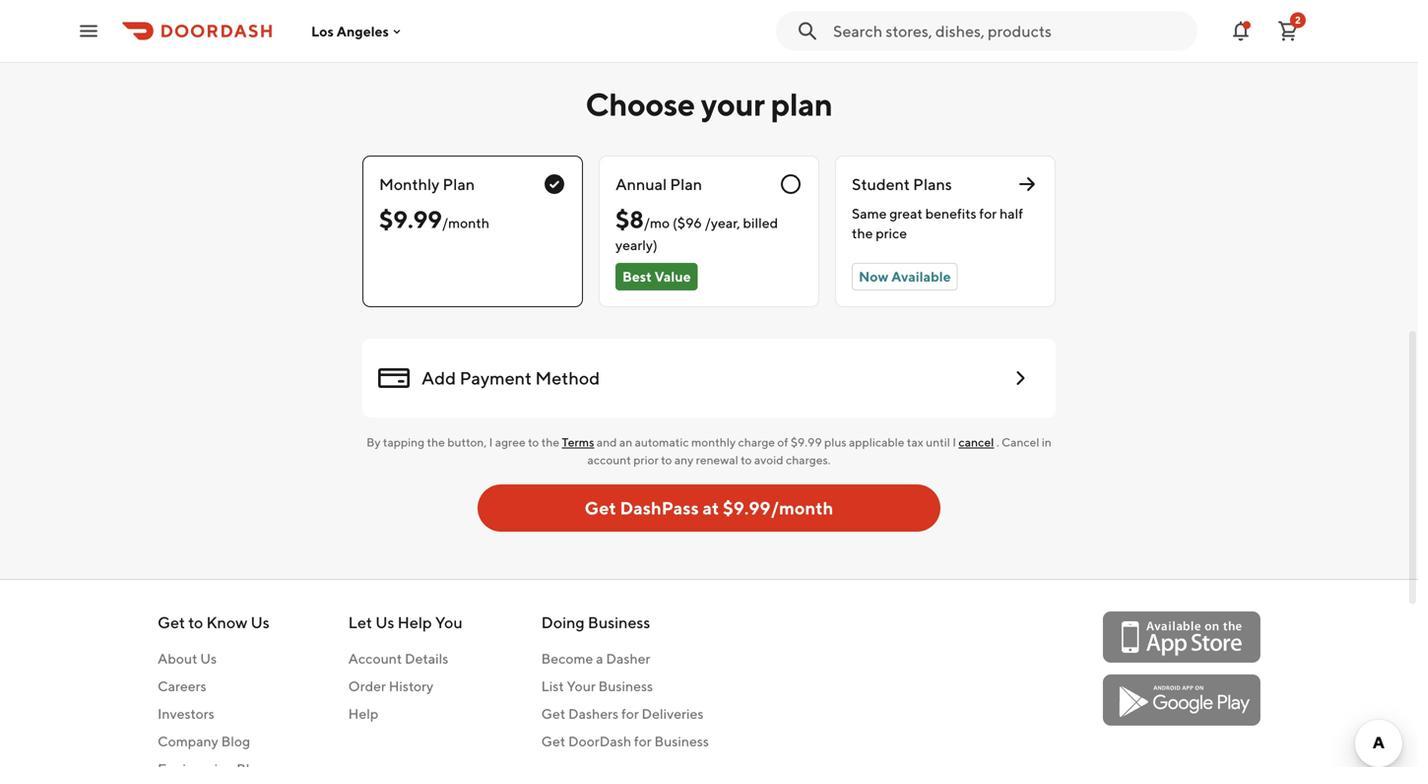 Task type: vqa. For each thing, say whether or not it's contained in the screenshot.
The Terms
yes



Task type: describe. For each thing, give the bounding box(es) containing it.
company blog link
[[158, 732, 270, 752]]

plan for $8
[[670, 175, 702, 194]]

button,
[[447, 435, 487, 449]]

by
[[367, 435, 381, 449]]

2 i from the left
[[953, 435, 956, 449]]

student
[[852, 175, 910, 194]]

list
[[541, 678, 564, 694]]

your
[[567, 678, 596, 694]]

yearly)
[[616, 237, 658, 253]]

to down charge
[[741, 453, 752, 467]]

now available
[[859, 268, 951, 285]]

$9.99/month
[[723, 497, 834, 519]]

about us link
[[158, 649, 270, 669]]

2 button
[[1269, 11, 1308, 51]]

dasher
[[606, 651, 651, 667]]

account details
[[348, 651, 449, 667]]

to left any
[[661, 453, 672, 467]]

add
[[422, 367, 456, 389]]

until
[[926, 435, 950, 449]]

company
[[158, 733, 218, 750]]

know
[[206, 613, 248, 632]]

same great benefits for half the price
[[852, 205, 1023, 241]]

notification bell image
[[1229, 19, 1253, 43]]

add payment method
[[422, 367, 600, 389]]

help link
[[348, 704, 463, 724]]

get for get to know us
[[158, 613, 185, 632]]

company blog
[[158, 733, 250, 750]]

to right agree at the left bottom of the page
[[528, 435, 539, 449]]

become a dasher
[[541, 651, 651, 667]]

plan
[[771, 86, 833, 123]]

the inside same great benefits for half the price
[[852, 225, 873, 241]]

1 horizontal spatial $9.99
[[791, 435, 822, 449]]

annual
[[616, 175, 667, 194]]

0 vertical spatial help
[[398, 613, 432, 632]]

same
[[852, 205, 887, 222]]

/mo
[[644, 215, 670, 231]]

for for deliveries
[[621, 706, 639, 722]]

. cancel in account prior to any renewal to avoid charges.
[[588, 435, 1052, 467]]

/mo ($96 /year, billed yearly)
[[616, 215, 778, 253]]

about
[[158, 651, 197, 667]]

open menu image
[[77, 19, 100, 43]]

automatic
[[635, 435, 689, 449]]

history
[[389, 678, 434, 694]]

more
[[197, 11, 230, 28]]

for inside same great benefits for half the price
[[979, 205, 997, 222]]

plus
[[824, 435, 847, 449]]

angeles
[[337, 23, 389, 39]]

a
[[596, 651, 603, 667]]

terms
[[562, 435, 594, 449]]

at
[[703, 497, 719, 519]]

annual plan
[[616, 175, 702, 194]]

us for about us
[[200, 651, 217, 667]]

0 horizontal spatial the
[[427, 435, 445, 449]]

get for get doordash for business
[[541, 733, 566, 750]]

agree
[[495, 435, 526, 449]]

your
[[701, 86, 765, 123]]

get to know us
[[158, 613, 270, 632]]

monthly
[[379, 175, 440, 194]]

get dashpass at $9.99/month button
[[478, 485, 941, 532]]

applicable
[[849, 435, 905, 449]]

become a dasher link
[[541, 649, 709, 669]]

choose
[[586, 86, 695, 123]]

details
[[405, 651, 449, 667]]

to left know at the left bottom of page
[[188, 613, 203, 632]]

about
[[233, 11, 271, 28]]

monthly plan
[[379, 175, 475, 194]]

cancel
[[1002, 435, 1040, 449]]

dashers
[[568, 706, 619, 722]]

order history link
[[348, 677, 463, 696]]

2
[[1295, 14, 1301, 26]]

benefit
[[274, 11, 321, 28]]

charges.
[[786, 453, 831, 467]]

order history
[[348, 678, 434, 694]]

renewal
[[696, 453, 739, 467]]



Task type: locate. For each thing, give the bounding box(es) containing it.
doordash
[[568, 733, 631, 750]]

tax
[[907, 435, 924, 449]]

/year,
[[705, 215, 740, 231]]

the left terms
[[541, 435, 560, 449]]

business
[[588, 613, 650, 632], [599, 678, 653, 694], [654, 733, 709, 750]]

us inside about us link
[[200, 651, 217, 667]]

help
[[398, 613, 432, 632], [348, 706, 379, 722]]

investors link
[[158, 704, 270, 724]]

get
[[585, 497, 616, 519], [158, 613, 185, 632], [541, 706, 566, 722], [541, 733, 566, 750]]

any
[[675, 453, 694, 467]]

plans
[[913, 175, 952, 194]]

1 vertical spatial help
[[348, 706, 379, 722]]

help down "order"
[[348, 706, 379, 722]]

$9.99 /month
[[379, 205, 490, 233]]

let
[[348, 613, 372, 632]]

student plans
[[852, 175, 952, 194]]

get doordash for business link
[[541, 732, 709, 752]]

get up about on the left bottom of the page
[[158, 613, 185, 632]]

0 horizontal spatial us
[[200, 651, 217, 667]]

get dashers for deliveries
[[541, 706, 704, 722]]

get down account
[[585, 497, 616, 519]]

1 horizontal spatial i
[[953, 435, 956, 449]]

us right know at the left bottom of page
[[251, 613, 270, 632]]

to
[[528, 435, 539, 449], [661, 453, 672, 467], [741, 453, 752, 467], [188, 613, 203, 632]]

$9.99
[[379, 205, 442, 233], [791, 435, 822, 449]]

account
[[588, 453, 631, 467]]

for inside get doordash for business link
[[634, 733, 652, 750]]

terms link
[[562, 435, 594, 449]]

0 vertical spatial business
[[588, 613, 650, 632]]

0 horizontal spatial help
[[348, 706, 379, 722]]

/month
[[442, 215, 490, 231]]

us right let
[[375, 613, 394, 632]]

$9.99 down monthly
[[379, 205, 442, 233]]

best
[[623, 268, 652, 285]]

1 items, open order cart image
[[1277, 19, 1300, 43]]

1 horizontal spatial the
[[541, 435, 560, 449]]

for down "get dashers for deliveries" link
[[634, 733, 652, 750]]

half
[[1000, 205, 1023, 222]]

details
[[324, 11, 367, 28]]

get for get dashers for deliveries
[[541, 706, 566, 722]]

available
[[892, 268, 951, 285]]

great
[[890, 205, 923, 222]]

2 horizontal spatial us
[[375, 613, 394, 632]]

payment
[[460, 367, 532, 389]]

los
[[311, 23, 334, 39]]

0 horizontal spatial $9.99
[[379, 205, 442, 233]]

help left you
[[398, 613, 432, 632]]

careers
[[158, 678, 206, 694]]

plan for $9.99
[[443, 175, 475, 194]]

list your business
[[541, 678, 653, 694]]

business down become a dasher link
[[599, 678, 653, 694]]

in
[[1042, 435, 1052, 449]]

$8
[[616, 205, 644, 233]]

get left the "doordash"
[[541, 733, 566, 750]]

1 vertical spatial $9.99
[[791, 435, 822, 449]]

1 i from the left
[[489, 435, 493, 449]]

list your business link
[[541, 677, 709, 696]]

i right until
[[953, 435, 956, 449]]

los angeles
[[311, 23, 389, 39]]

1 horizontal spatial us
[[251, 613, 270, 632]]

doing business
[[541, 613, 650, 632]]

dashpass
[[620, 497, 699, 519]]

careers link
[[158, 677, 270, 696]]

business up become a dasher link
[[588, 613, 650, 632]]

for for business
[[634, 733, 652, 750]]

and
[[597, 435, 617, 449]]

account
[[348, 651, 402, 667]]

i
[[489, 435, 493, 449], [953, 435, 956, 449]]

become
[[541, 651, 593, 667]]

$9.99 up charges.
[[791, 435, 822, 449]]

account details link
[[348, 649, 463, 669]]

1 horizontal spatial plan
[[670, 175, 702, 194]]

2 vertical spatial for
[[634, 733, 652, 750]]

prior
[[634, 453, 659, 467]]

1 vertical spatial business
[[599, 678, 653, 694]]

by tapping the button, i agree to the terms and an automatic monthly charge of $9.99 plus applicable tax until i cancel
[[367, 435, 994, 449]]

the left button,
[[427, 435, 445, 449]]

for down list your business link
[[621, 706, 639, 722]]

for
[[979, 205, 997, 222], [621, 706, 639, 722], [634, 733, 652, 750]]

2 vertical spatial business
[[654, 733, 709, 750]]

get down list
[[541, 706, 566, 722]]

order
[[348, 678, 386, 694]]

0 vertical spatial for
[[979, 205, 997, 222]]

price
[[876, 225, 907, 241]]

now
[[859, 268, 889, 285]]

0 horizontal spatial i
[[489, 435, 493, 449]]

business down deliveries
[[654, 733, 709, 750]]

i left agree at the left bottom of the page
[[489, 435, 493, 449]]

us for let us help you
[[375, 613, 394, 632]]

get for get dashpass at $9.99/month
[[585, 497, 616, 519]]

doing
[[541, 613, 585, 632]]

for inside "get dashers for deliveries" link
[[621, 706, 639, 722]]

.
[[997, 435, 999, 449]]

avoid
[[754, 453, 784, 467]]

2 plan from the left
[[670, 175, 702, 194]]

plan
[[443, 175, 475, 194], [670, 175, 702, 194]]

plan up ($96
[[670, 175, 702, 194]]

method
[[535, 367, 600, 389]]

($96
[[673, 215, 702, 231]]

1 plan from the left
[[443, 175, 475, 194]]

billed
[[743, 215, 778, 231]]

about us
[[158, 651, 217, 667]]

get inside button
[[585, 497, 616, 519]]

deliveries
[[642, 706, 704, 722]]

learn
[[158, 11, 194, 28]]

the down same
[[852, 225, 873, 241]]

los angeles button
[[311, 23, 405, 39]]

investors
[[158, 706, 214, 722]]

benefits
[[926, 205, 977, 222]]

charge
[[738, 435, 775, 449]]

1 horizontal spatial help
[[398, 613, 432, 632]]

monthly
[[691, 435, 736, 449]]

get doordash for business
[[541, 733, 709, 750]]

0 horizontal spatial plan
[[443, 175, 475, 194]]

0 vertical spatial $9.99
[[379, 205, 442, 233]]

an
[[619, 435, 633, 449]]

cancel
[[959, 435, 994, 449]]

get dashers for deliveries link
[[541, 704, 709, 724]]

us up the careers link
[[200, 651, 217, 667]]

tapping
[[383, 435, 425, 449]]

you
[[435, 613, 463, 632]]

of
[[778, 435, 788, 449]]

plan up /month
[[443, 175, 475, 194]]

1 vertical spatial for
[[621, 706, 639, 722]]

value
[[655, 268, 691, 285]]

get dashpass at $9.99/month
[[585, 497, 834, 519]]

2 horizontal spatial the
[[852, 225, 873, 241]]

for left half
[[979, 205, 997, 222]]

cancel link
[[959, 435, 994, 449]]

Store search: begin typing to search for stores available on DoorDash text field
[[833, 20, 1186, 42]]



